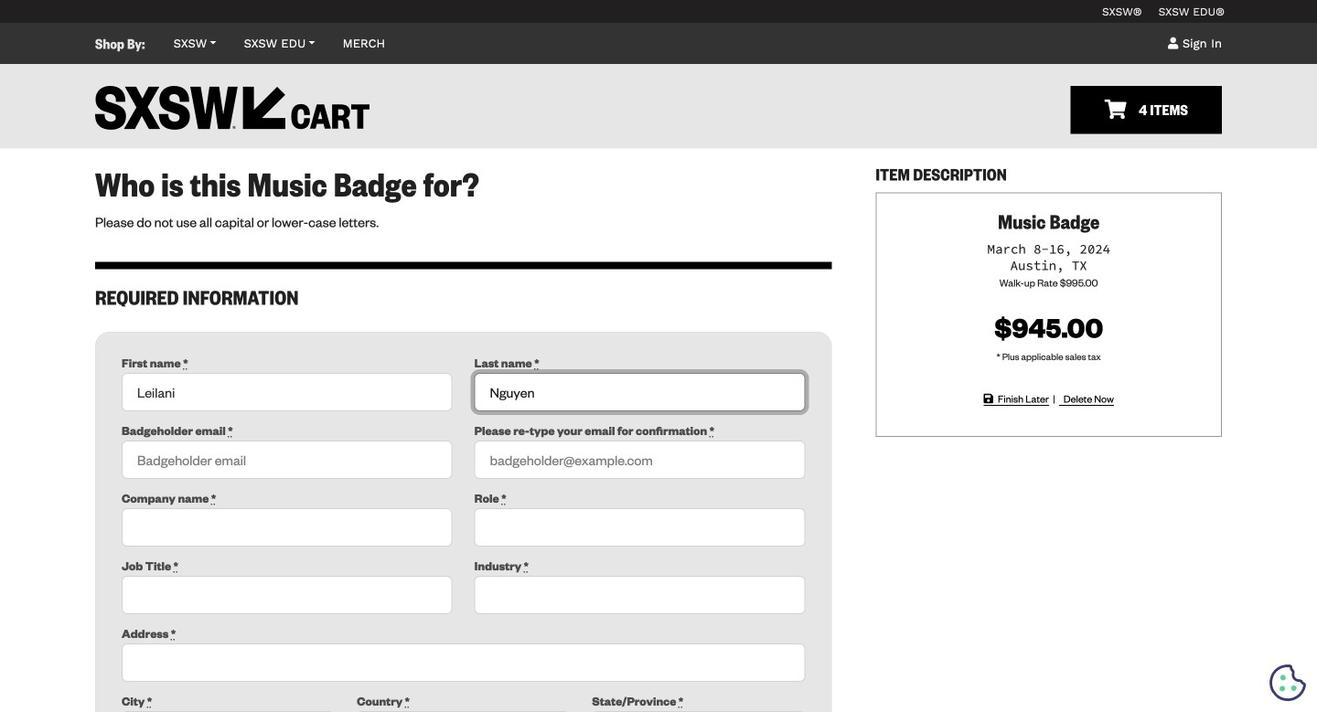 Task type: describe. For each thing, give the bounding box(es) containing it.
cookie preferences image
[[1270, 665, 1307, 702]]

badgeholder@example.com email field
[[475, 441, 806, 480]]

save image
[[984, 393, 994, 404]]

Badgeholder email email field
[[122, 441, 453, 480]]



Task type: locate. For each thing, give the bounding box(es) containing it.
user image
[[1168, 37, 1179, 49]]

sxsw shopping cart logo image
[[95, 86, 370, 130]]

None text field
[[122, 374, 453, 412]]

dialog
[[0, 0, 1318, 713]]

None text field
[[475, 374, 806, 412], [122, 509, 453, 547], [122, 577, 453, 615], [122, 644, 806, 683], [122, 712, 335, 713], [475, 374, 806, 412], [122, 509, 453, 547], [122, 577, 453, 615], [122, 644, 806, 683], [122, 712, 335, 713]]



